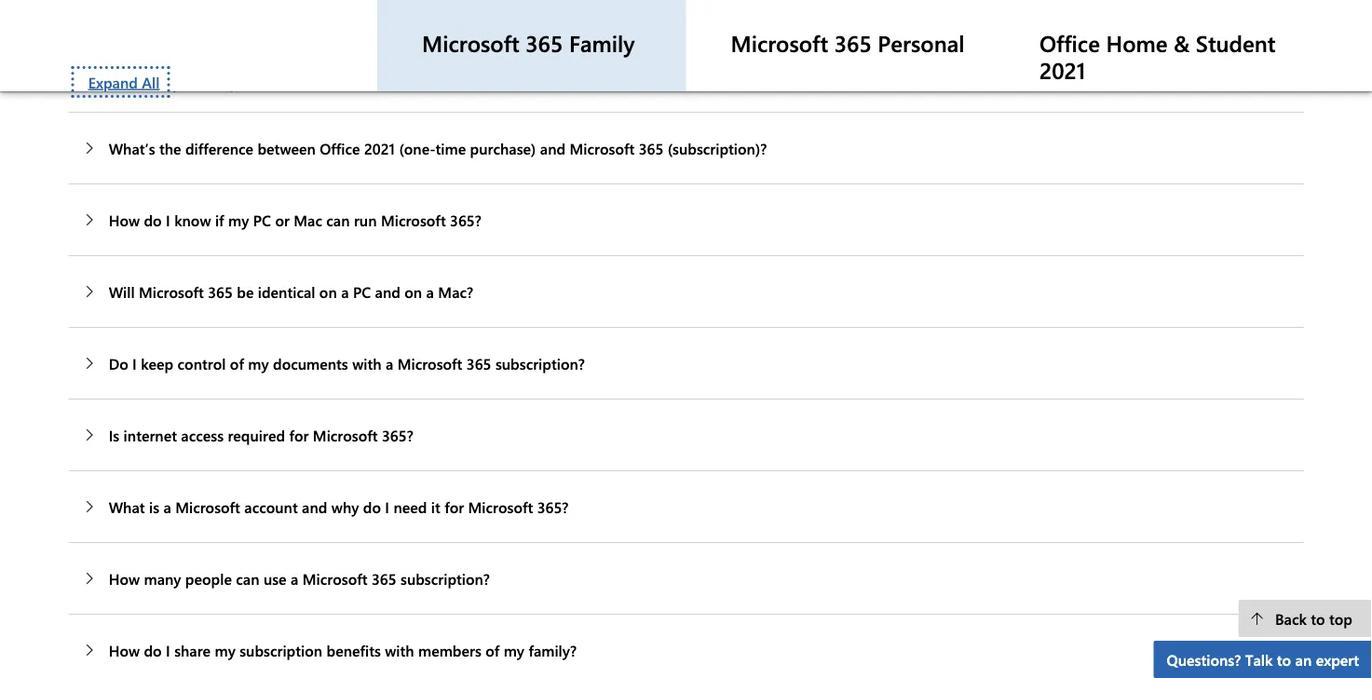 Task type: locate. For each thing, give the bounding box(es) containing it.
back to top link
[[1238, 600, 1372, 637]]

my left documents
[[248, 353, 269, 373]]

if
[[215, 209, 224, 229]]

(one-
[[399, 138, 436, 158]]

share
[[174, 640, 211, 660]]

1 vertical spatial with
[[385, 640, 414, 660]]

and left mac?
[[375, 281, 400, 301]]

0 vertical spatial to
[[1311, 608, 1325, 628]]

i
[[166, 209, 170, 229], [132, 353, 137, 373], [385, 496, 389, 516], [166, 640, 170, 660]]

can inside dropdown button
[[236, 568, 259, 588]]

do
[[109, 353, 128, 373]]

0 horizontal spatial for
[[289, 425, 309, 445]]

0 horizontal spatial subscription?
[[400, 568, 490, 588]]

my right if
[[228, 209, 249, 229]]

1 vertical spatial pc
[[353, 281, 371, 301]]

of
[[230, 353, 244, 373], [485, 640, 500, 660]]

office left home
[[1039, 28, 1100, 58]]

how inside how do i share my subscription benefits with members of my family? dropdown button
[[109, 640, 140, 660]]

2021 inside office home & student 2021
[[1039, 55, 1086, 85]]

365 left be
[[208, 281, 233, 301]]

office right between
[[320, 138, 360, 158]]

do right the why
[[363, 496, 381, 516]]

is internet access required for microsoft 365? button
[[69, 399, 1303, 470]]

how do i know if my pc or mac can run microsoft 365? button
[[69, 184, 1303, 255]]

1 vertical spatial 2021
[[364, 138, 395, 158]]

can left use
[[236, 568, 259, 588]]

all inside button
[[142, 72, 160, 92]]

365? inside dropdown button
[[450, 209, 481, 229]]

for
[[289, 425, 309, 445], [444, 496, 464, 516]]

1 horizontal spatial can
[[326, 209, 350, 229]]

with inside dropdown button
[[385, 640, 414, 660]]

2 horizontal spatial and
[[540, 138, 566, 158]]

to left top
[[1311, 608, 1325, 628]]

1 all from the left
[[142, 72, 160, 92]]

on right identical
[[319, 281, 337, 301]]

1 vertical spatial for
[[444, 496, 464, 516]]

the
[[159, 138, 181, 158]]

1 vertical spatial how
[[109, 568, 140, 588]]

use
[[263, 568, 287, 588]]

my
[[228, 209, 249, 229], [248, 353, 269, 373], [215, 640, 235, 660], [504, 640, 524, 660]]

365 inside dropdown button
[[466, 353, 491, 373]]

how do i share my subscription benefits with members of my family?
[[109, 640, 577, 660]]

1 horizontal spatial for
[[444, 496, 464, 516]]

2021 left home
[[1039, 55, 1086, 85]]

365 down need
[[372, 568, 396, 588]]

and
[[540, 138, 566, 158], [375, 281, 400, 301], [302, 496, 327, 516]]

2 vertical spatial how
[[109, 640, 140, 660]]

how left the 'share'
[[109, 640, 140, 660]]

microsoft 365 family
[[422, 28, 635, 58]]

on left mac?
[[405, 281, 422, 301]]

365 down mac?
[[466, 353, 491, 373]]

0 horizontal spatial and
[[302, 496, 327, 516]]

subscription?
[[495, 353, 585, 373], [400, 568, 490, 588]]

365 inside dropdown button
[[372, 568, 396, 588]]

do inside dropdown button
[[144, 209, 162, 229]]

pc down run
[[353, 281, 371, 301]]

i right "do"
[[132, 353, 137, 373]]

for inside is internet access required for microsoft 365? dropdown button
[[289, 425, 309, 445]]

to
[[1311, 608, 1325, 628], [1277, 649, 1291, 669]]

all for expand all
[[142, 72, 160, 92]]

do left know at the left of page
[[144, 209, 162, 229]]

0 horizontal spatial office
[[320, 138, 360, 158]]

group
[[69, 63, 288, 100]]

how for how do i know if my pc or mac can run microsoft 365?
[[109, 209, 140, 229]]

|
[[173, 72, 176, 92]]

all
[[142, 72, 160, 92], [257, 72, 275, 92]]

2 how from the top
[[109, 568, 140, 588]]

0 horizontal spatial to
[[1277, 649, 1291, 669]]

1 vertical spatial subscription?
[[400, 568, 490, 588]]

and inside "dropdown button"
[[302, 496, 327, 516]]

all inside "button"
[[257, 72, 275, 92]]

2021
[[1039, 55, 1086, 85], [364, 138, 395, 158]]

of right members
[[485, 640, 500, 660]]

do left the 'share'
[[144, 640, 162, 660]]

2 vertical spatial do
[[144, 640, 162, 660]]

365? inside dropdown button
[[382, 425, 413, 445]]

with right documents
[[352, 353, 381, 373]]

0 vertical spatial 2021
[[1039, 55, 1086, 85]]

0 vertical spatial for
[[289, 425, 309, 445]]

0 vertical spatial office
[[1039, 28, 1100, 58]]

identical
[[258, 281, 315, 301]]

will
[[109, 281, 135, 301]]

1 vertical spatial of
[[485, 640, 500, 660]]

i left know at the left of page
[[166, 209, 170, 229]]

and left the why
[[302, 496, 327, 516]]

microsoft 365 personal
[[731, 28, 964, 58]]

pc left or
[[253, 209, 271, 229]]

what's the difference between office 2021 (one-time purchase) and microsoft 365 (subscription)?
[[109, 138, 767, 158]]

1 vertical spatial 365?
[[382, 425, 413, 445]]

why
[[331, 496, 359, 516]]

2021 left (one-
[[364, 138, 395, 158]]

can left run
[[326, 209, 350, 229]]

benefits
[[326, 640, 381, 660]]

1 horizontal spatial of
[[485, 640, 500, 660]]

all for collapse all
[[257, 72, 275, 92]]

0 vertical spatial of
[[230, 353, 244, 373]]

2 vertical spatial and
[[302, 496, 327, 516]]

with right benefits
[[385, 640, 414, 660]]

will microsoft 365 be identical on a pc and on a mac? button
[[69, 256, 1303, 327]]

1 vertical spatial do
[[363, 496, 381, 516]]

365?
[[450, 209, 481, 229], [382, 425, 413, 445], [537, 496, 569, 516]]

all right collapse
[[257, 72, 275, 92]]

can
[[326, 209, 350, 229], [236, 568, 259, 588]]

1 horizontal spatial on
[[405, 281, 422, 301]]

need
[[393, 496, 427, 516]]

how many people can use a microsoft 365 subscription? button
[[69, 543, 1303, 614]]

1 vertical spatial to
[[1277, 649, 1291, 669]]

0 horizontal spatial can
[[236, 568, 259, 588]]

1 horizontal spatial 2021
[[1039, 55, 1086, 85]]

microsoft inside dropdown button
[[303, 568, 367, 588]]

0 horizontal spatial on
[[319, 281, 337, 301]]

how do i share my subscription benefits with members of my family? button
[[69, 615, 1303, 678]]

0 vertical spatial how
[[109, 209, 140, 229]]

student
[[1196, 28, 1276, 58]]

365
[[526, 28, 563, 58], [834, 28, 872, 58], [639, 138, 664, 158], [208, 281, 233, 301], [466, 353, 491, 373], [372, 568, 396, 588]]

with inside dropdown button
[[352, 353, 381, 373]]

back
[[1275, 608, 1307, 628]]

can inside dropdown button
[[326, 209, 350, 229]]

to left an
[[1277, 649, 1291, 669]]

a right use
[[291, 568, 298, 588]]

1 horizontal spatial with
[[385, 640, 414, 660]]

1 how from the top
[[109, 209, 140, 229]]

0 vertical spatial do
[[144, 209, 162, 229]]

0 horizontal spatial all
[[142, 72, 160, 92]]

1 vertical spatial office
[[320, 138, 360, 158]]

2 all from the left
[[257, 72, 275, 92]]

a right documents
[[386, 353, 393, 373]]

1 horizontal spatial office
[[1039, 28, 1100, 58]]

0 horizontal spatial of
[[230, 353, 244, 373]]

be
[[237, 281, 254, 301]]

0 horizontal spatial 2021
[[364, 138, 395, 158]]

all left |
[[142, 72, 160, 92]]

talk
[[1245, 649, 1273, 669]]

how inside the how do i know if my pc or mac can run microsoft 365? dropdown button
[[109, 209, 140, 229]]

questions? talk to an expert button
[[1154, 641, 1372, 678]]

for right the it
[[444, 496, 464, 516]]

i left the 'share'
[[166, 640, 170, 660]]

subscription? inside dropdown button
[[400, 568, 490, 588]]

mac
[[294, 209, 322, 229]]

2 horizontal spatial 365?
[[537, 496, 569, 516]]

1 horizontal spatial subscription?
[[495, 353, 585, 373]]

0 horizontal spatial 365?
[[382, 425, 413, 445]]

family
[[569, 28, 635, 58]]

365 left personal
[[834, 28, 872, 58]]

i left need
[[385, 496, 389, 516]]

how left many
[[109, 568, 140, 588]]

office
[[1039, 28, 1100, 58], [320, 138, 360, 158]]

account
[[244, 496, 298, 516]]

3 how from the top
[[109, 640, 140, 660]]

do i keep control of my documents with a microsoft 365 subscription?
[[109, 353, 585, 373]]

1 horizontal spatial 365?
[[450, 209, 481, 229]]

0 vertical spatial can
[[326, 209, 350, 229]]

0 vertical spatial subscription?
[[495, 353, 585, 373]]

365? inside "dropdown button"
[[537, 496, 569, 516]]

1 horizontal spatial and
[[375, 281, 400, 301]]

a right is
[[163, 496, 171, 516]]

internet
[[124, 425, 177, 445]]

how do i know if my pc or mac can run microsoft 365?
[[109, 209, 481, 229]]

how inside how many people can use a microsoft 365 subscription? dropdown button
[[109, 568, 140, 588]]

microsoft
[[422, 28, 519, 58], [731, 28, 828, 58], [570, 138, 635, 158], [381, 209, 446, 229], [139, 281, 204, 301], [397, 353, 462, 373], [313, 425, 378, 445], [175, 496, 240, 516], [468, 496, 533, 516], [303, 568, 367, 588]]

do
[[144, 209, 162, 229], [363, 496, 381, 516], [144, 640, 162, 660]]

0 vertical spatial with
[[352, 353, 381, 373]]

of right control
[[230, 353, 244, 373]]

to inside dropdown button
[[1277, 649, 1291, 669]]

on
[[319, 281, 337, 301], [405, 281, 422, 301]]

0 horizontal spatial with
[[352, 353, 381, 373]]

collapse all
[[196, 72, 275, 92]]

control
[[178, 353, 226, 373]]

how for how do i share my subscription benefits with members of my family?
[[109, 640, 140, 660]]

pc
[[253, 209, 271, 229], [353, 281, 371, 301]]

do inside "dropdown button"
[[363, 496, 381, 516]]

1 horizontal spatial all
[[257, 72, 275, 92]]

my left family?
[[504, 640, 524, 660]]

will microsoft 365 be identical on a pc and on a mac?
[[109, 281, 473, 301]]

how many people can use a microsoft 365 subscription?
[[109, 568, 490, 588]]

2 vertical spatial 365?
[[537, 496, 569, 516]]

a
[[341, 281, 349, 301], [426, 281, 434, 301], [386, 353, 393, 373], [163, 496, 171, 516], [291, 568, 298, 588]]

do inside dropdown button
[[144, 640, 162, 660]]

for right required
[[289, 425, 309, 445]]

what's
[[109, 138, 155, 158]]

and right purchase) at the left top of page
[[540, 138, 566, 158]]

how left know at the left of page
[[109, 209, 140, 229]]

1 vertical spatial can
[[236, 568, 259, 588]]

how
[[109, 209, 140, 229], [109, 568, 140, 588], [109, 640, 140, 660]]

0 vertical spatial pc
[[253, 209, 271, 229]]

1 horizontal spatial to
[[1311, 608, 1325, 628]]

0 vertical spatial 365?
[[450, 209, 481, 229]]



Task type: describe. For each thing, give the bounding box(es) containing it.
do for my
[[144, 209, 162, 229]]

it
[[431, 496, 440, 516]]

1 horizontal spatial pc
[[353, 281, 371, 301]]

of inside dropdown button
[[485, 640, 500, 660]]

frequently asked questions
[[473, 4, 899, 50]]

what is a microsoft account and why do i need it for microsoft 365?
[[109, 496, 569, 516]]

back to top
[[1275, 608, 1352, 628]]

between
[[258, 138, 316, 158]]

collapse
[[196, 72, 253, 92]]

what
[[109, 496, 145, 516]]

&
[[1174, 28, 1190, 58]]

of inside dropdown button
[[230, 353, 244, 373]]

a right identical
[[341, 281, 349, 301]]

0 vertical spatial and
[[540, 138, 566, 158]]

personal
[[878, 28, 964, 58]]

2 on from the left
[[405, 281, 422, 301]]

do i keep control of my documents with a microsoft 365 subscription? button
[[69, 328, 1303, 398]]

1 vertical spatial and
[[375, 281, 400, 301]]

my inside dropdown button
[[248, 353, 269, 373]]

my right the 'share'
[[215, 640, 235, 660]]

i inside dropdown button
[[132, 353, 137, 373]]

what's the difference between office 2021 (one-time purchase) and microsoft 365 (subscription)? button
[[69, 113, 1303, 183]]

is internet access required for microsoft 365?
[[109, 425, 413, 445]]

run
[[354, 209, 377, 229]]

2021 inside dropdown button
[[364, 138, 395, 158]]

home
[[1106, 28, 1168, 58]]

how for how many people can use a microsoft 365 subscription?
[[109, 568, 140, 588]]

asked
[[649, 4, 739, 50]]

my inside dropdown button
[[228, 209, 249, 229]]

top
[[1329, 608, 1352, 628]]

expert
[[1316, 649, 1359, 669]]

group containing expand all
[[69, 63, 288, 100]]

(subscription)?
[[668, 138, 767, 158]]

know
[[174, 209, 211, 229]]

a inside "dropdown button"
[[163, 496, 171, 516]]

is
[[109, 425, 119, 445]]

a left mac?
[[426, 281, 434, 301]]

i inside dropdown button
[[166, 640, 170, 660]]

questions?
[[1167, 649, 1241, 669]]

required
[[228, 425, 285, 445]]

or
[[275, 209, 290, 229]]

people
[[185, 568, 232, 588]]

i inside "dropdown button"
[[385, 496, 389, 516]]

what is a microsoft account and why do i need it for microsoft 365? button
[[69, 471, 1303, 542]]

0 horizontal spatial pc
[[253, 209, 271, 229]]

access
[[181, 425, 224, 445]]

for inside what is a microsoft account and why do i need it for microsoft 365? "dropdown button"
[[444, 496, 464, 516]]

mac?
[[438, 281, 473, 301]]

office inside dropdown button
[[320, 138, 360, 158]]

time
[[436, 138, 466, 158]]

1 on from the left
[[319, 281, 337, 301]]

a inside dropdown button
[[291, 568, 298, 588]]

365 left the (subscription)?
[[639, 138, 664, 158]]

subscription? inside dropdown button
[[495, 353, 585, 373]]

documents
[[273, 353, 348, 373]]

expand
[[88, 72, 138, 92]]

many
[[144, 568, 181, 588]]

is
[[149, 496, 159, 516]]

questions
[[748, 4, 899, 50]]

keep
[[141, 353, 173, 373]]

with for a
[[352, 353, 381, 373]]

collapse all button
[[176, 63, 288, 100]]

members
[[418, 640, 481, 660]]

365 left 'family'
[[526, 28, 563, 58]]

office inside office home & student 2021
[[1039, 28, 1100, 58]]

expand all button
[[69, 63, 173, 100]]

office home & student 2021
[[1039, 28, 1276, 85]]

an
[[1295, 649, 1312, 669]]

with for members
[[385, 640, 414, 660]]

family?
[[528, 640, 577, 660]]

expand all
[[88, 72, 160, 92]]

do for subscription
[[144, 640, 162, 660]]

a inside dropdown button
[[386, 353, 393, 373]]

subscription
[[240, 640, 322, 660]]

frequently
[[473, 4, 639, 50]]

questions? talk to an expert
[[1167, 649, 1359, 669]]

difference
[[185, 138, 253, 158]]

i inside dropdown button
[[166, 209, 170, 229]]

purchase)
[[470, 138, 536, 158]]



Task type: vqa. For each thing, say whether or not it's contained in the screenshot.
the rightmost five
no



